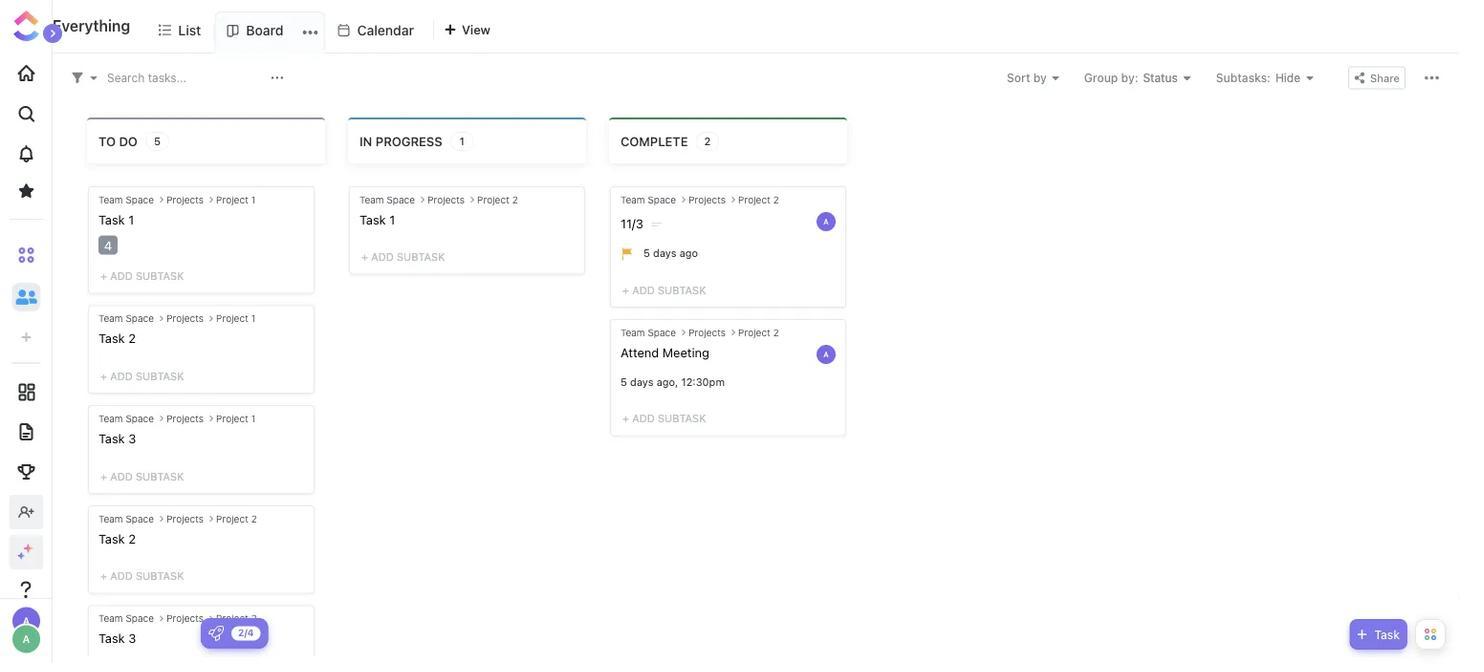Task type: locate. For each thing, give the bounding box(es) containing it.
meeting
[[663, 345, 710, 360]]

team space up task 1
[[360, 194, 415, 205]]

days
[[653, 247, 677, 260], [630, 376, 654, 388]]

1 vertical spatial project 1
[[216, 313, 256, 324]]

a
[[824, 218, 829, 226], [824, 351, 829, 359], [23, 616, 30, 627], [23, 634, 30, 646]]

team down task 2
[[99, 613, 123, 624]]

4
[[104, 238, 112, 253]]

a a
[[23, 616, 30, 646]]

0 horizontal spatial 5
[[154, 135, 161, 148]]

team space up 11/3
[[621, 194, 676, 205]]

1 vertical spatial 3
[[128, 632, 136, 646]]

ago
[[680, 247, 698, 260], [657, 376, 675, 388]]

team up 11/3
[[621, 194, 645, 205]]

team space up attend
[[621, 327, 676, 338]]

1 horizontal spatial ago
[[680, 247, 698, 260]]

subtask
[[397, 251, 445, 264], [136, 270, 184, 283], [658, 284, 706, 297], [136, 370, 184, 383], [658, 413, 706, 425], [136, 470, 184, 483], [136, 570, 184, 583]]

1 horizontal spatial 5
[[621, 376, 627, 388]]

project
[[216, 194, 248, 205], [477, 194, 510, 205], [738, 194, 771, 205], [216, 313, 248, 324], [738, 327, 771, 338], [216, 413, 248, 424], [216, 513, 248, 524], [216, 613, 248, 624]]

project 1 for ‎task 1
[[216, 194, 256, 205]]

2/4
[[238, 628, 254, 639]]

5 for 5
[[154, 135, 161, 148]]

5 for 5 days ago
[[644, 247, 650, 260]]

add up task 2
[[110, 470, 133, 483]]

team space up ‎task 1
[[99, 194, 154, 205]]

attend meeting a
[[621, 345, 829, 360]]

1 project 1 from the top
[[216, 194, 256, 205]]

task 3 for project 2
[[99, 632, 136, 646]]

2 vertical spatial project 1
[[216, 413, 256, 424]]

0 vertical spatial 3
[[128, 431, 136, 446]]

project 2 for task 3
[[216, 613, 257, 624]]

5 for 5 days ago , 12:30 pm
[[621, 376, 627, 388]]

1 vertical spatial a button
[[815, 343, 838, 366]]

to do
[[99, 134, 138, 148]]

add down the 5 days ago , 12:30 pm
[[632, 413, 655, 425]]

0 vertical spatial ago
[[680, 247, 698, 260]]

ago for 5 days ago , 12:30 pm
[[657, 376, 675, 388]]

by
[[1034, 71, 1047, 85]]

2 horizontal spatial 5
[[644, 247, 650, 260]]

team up ‎task 2
[[99, 313, 123, 324]]

+
[[361, 251, 368, 264], [100, 270, 107, 283], [623, 284, 629, 297], [100, 370, 107, 383], [623, 413, 629, 425], [100, 470, 107, 483], [100, 570, 107, 583]]

sort by
[[1007, 71, 1047, 85]]

+ up attend
[[623, 284, 629, 297]]

sparkle svg 1 image
[[23, 544, 33, 554]]

2 3 from the top
[[128, 632, 136, 646]]

team space down task 2
[[99, 613, 154, 624]]

3 project 1 from the top
[[216, 413, 256, 424]]

+ add subtask
[[361, 251, 445, 264], [100, 270, 184, 283], [623, 284, 706, 297], [100, 370, 184, 383], [623, 413, 706, 425], [100, 470, 184, 483], [100, 570, 184, 583]]

onboarding checklist button element
[[208, 626, 224, 642]]

project 2 for task 1
[[477, 194, 518, 205]]

2 vertical spatial 5
[[621, 376, 627, 388]]

1 ‎task from the top
[[99, 212, 125, 227]]

view settings element
[[1420, 66, 1444, 90]]

in
[[360, 134, 372, 148]]

ago inside dropdown button
[[680, 247, 698, 260]]

status
[[1143, 71, 1178, 85]]

projects
[[167, 194, 204, 205], [428, 194, 465, 205], [689, 194, 726, 205], [167, 313, 204, 324], [689, 327, 726, 338], [167, 413, 204, 424], [167, 513, 204, 524], [167, 613, 204, 624]]

complete
[[621, 134, 688, 148]]

‎task up 4
[[99, 212, 125, 227]]

task 3 for project 1
[[99, 431, 136, 446]]

add down task 2
[[110, 570, 133, 583]]

1 vertical spatial ‎task
[[99, 331, 125, 346]]

ago for 5 days ago
[[680, 247, 698, 260]]

share
[[1370, 72, 1400, 85]]

1
[[460, 135, 465, 148], [251, 194, 256, 205], [128, 212, 134, 227], [389, 212, 395, 227], [251, 313, 256, 324], [251, 413, 256, 424]]

0 vertical spatial 5
[[154, 135, 161, 148]]

a inside a a
[[23, 616, 30, 627]]

3
[[128, 431, 136, 446], [128, 632, 136, 646]]

add down 4
[[110, 270, 133, 283]]

0 vertical spatial task 3
[[99, 431, 136, 446]]

share button
[[1348, 66, 1406, 89]]

5 inside dropdown button
[[644, 247, 650, 260]]

team up attend
[[621, 327, 645, 338]]

space down ‎task 2
[[126, 413, 154, 424]]

1 task 3 from the top
[[99, 431, 136, 446]]

team
[[99, 194, 123, 205], [360, 194, 384, 205], [621, 194, 645, 205], [99, 313, 123, 324], [621, 327, 645, 338], [99, 413, 123, 424], [99, 513, 123, 524], [99, 613, 123, 624]]

project 1
[[216, 194, 256, 205], [216, 313, 256, 324], [216, 413, 256, 424]]

sort by button
[[1007, 71, 1059, 85]]

‎task for ‎task 2
[[99, 331, 125, 346]]

+ add subtask up task 2
[[100, 470, 184, 483]]

+ add subtask down task 2
[[100, 570, 184, 583]]

a button
[[815, 210, 838, 233], [815, 343, 838, 366]]

2 a button from the top
[[815, 343, 838, 366]]

+ up task 2
[[100, 470, 107, 483]]

5
[[154, 135, 161, 148], [644, 247, 650, 260], [621, 376, 627, 388]]

‎task down 4
[[99, 331, 125, 346]]

project 2 for task 2
[[216, 513, 257, 524]]

0 vertical spatial project 1
[[216, 194, 256, 205]]

view button
[[435, 11, 499, 54]]

team space
[[99, 194, 154, 205], [360, 194, 415, 205], [621, 194, 676, 205], [99, 313, 154, 324], [621, 327, 676, 338], [99, 413, 154, 424], [99, 513, 154, 524], [99, 613, 154, 624]]

1 vertical spatial 5
[[644, 247, 650, 260]]

space
[[126, 194, 154, 205], [387, 194, 415, 205], [648, 194, 676, 205], [126, 313, 154, 324], [648, 327, 676, 338], [126, 413, 154, 424], [126, 513, 154, 524], [126, 613, 154, 624]]

0 vertical spatial ‎task
[[99, 212, 125, 227]]

task 3
[[99, 431, 136, 446], [99, 632, 136, 646]]

0 vertical spatial a button
[[815, 210, 838, 233]]

team up task 2
[[99, 513, 123, 524]]

days for 5 days ago , 12:30 pm
[[630, 376, 654, 388]]

1 vertical spatial days
[[630, 376, 654, 388]]

team up task 1
[[360, 194, 384, 205]]

1 3 from the top
[[128, 431, 136, 446]]

1 vertical spatial ago
[[657, 376, 675, 388]]

0 horizontal spatial ago
[[657, 376, 675, 388]]

‎task
[[99, 212, 125, 227], [99, 331, 125, 346]]

add
[[371, 251, 394, 264], [110, 270, 133, 283], [632, 284, 655, 297], [110, 370, 133, 383], [632, 413, 655, 425], [110, 470, 133, 483], [110, 570, 133, 583]]

project 1 for ‎task 2
[[216, 313, 256, 324]]

space up ‎task 2
[[126, 313, 154, 324]]

space up 5 days ago
[[648, 194, 676, 205]]

1 vertical spatial task 3
[[99, 632, 136, 646]]

0 vertical spatial days
[[653, 247, 677, 260]]

by:
[[1121, 71, 1138, 85]]

2 ‎task from the top
[[99, 331, 125, 346]]

,
[[675, 376, 678, 388]]

2
[[704, 135, 711, 148], [512, 194, 518, 205], [773, 194, 779, 205], [773, 327, 779, 338], [128, 331, 136, 346], [251, 513, 257, 524], [128, 532, 136, 546], [251, 613, 257, 624]]

board
[[246, 22, 284, 38]]

team down ‎task 2
[[99, 413, 123, 424]]

space up attend
[[648, 327, 676, 338]]

2 project 1 from the top
[[216, 313, 256, 324]]

days inside dropdown button
[[653, 247, 677, 260]]

task
[[360, 212, 386, 227], [99, 431, 125, 446], [99, 532, 125, 546], [1375, 628, 1400, 642], [99, 632, 125, 646]]

2 task 3 from the top
[[99, 632, 136, 646]]

project 1 for task 3
[[216, 413, 256, 424]]

project 2
[[477, 194, 518, 205], [738, 194, 779, 205], [738, 327, 779, 338], [216, 513, 257, 524], [216, 613, 257, 624]]



Task type: vqa. For each thing, say whether or not it's contained in the screenshot.
the progress
yes



Task type: describe. For each thing, give the bounding box(es) containing it.
‎task 2
[[99, 331, 136, 346]]

+ down 4
[[100, 270, 107, 283]]

attend
[[621, 345, 659, 360]]

group by: status
[[1084, 71, 1178, 85]]

+ add subtask down task 1
[[361, 251, 445, 264]]

1 a button from the top
[[815, 210, 838, 233]]

progress
[[376, 134, 442, 148]]

+ add subtask down ‎task 2
[[100, 370, 184, 383]]

+ add subtask down the 5 days ago , 12:30 pm
[[623, 413, 706, 425]]

tasks...
[[148, 71, 187, 85]]

sparkle svg 2 image
[[18, 553, 25, 560]]

board link
[[246, 12, 309, 53]]

task 1
[[360, 212, 395, 227]]

3 for project 1
[[128, 431, 136, 446]]

sort
[[1007, 71, 1030, 85]]

3 for project 2
[[128, 632, 136, 646]]

a inside attend meeting a
[[824, 351, 829, 359]]

view
[[462, 22, 491, 37]]

hide
[[1276, 71, 1301, 85]]

list
[[178, 22, 201, 38]]

calendar link
[[357, 11, 422, 53]]

11/3
[[621, 217, 643, 231]]

+ down task 2
[[100, 570, 107, 583]]

calendar
[[357, 22, 414, 38]]

user friends image
[[16, 289, 37, 306]]

space up task 1
[[387, 194, 415, 205]]

team space up ‎task 2
[[99, 313, 154, 324]]

‎task for ‎task 1
[[99, 212, 125, 227]]

team space up task 2
[[99, 513, 154, 524]]

search
[[107, 71, 145, 85]]

+ add subtask down 4
[[100, 270, 184, 283]]

to
[[99, 134, 116, 148]]

+ down ‎task 2
[[100, 370, 107, 383]]

days for 5 days ago
[[653, 247, 677, 260]]

everything
[[53, 17, 130, 35]]

pm
[[709, 376, 725, 388]]

list link
[[178, 11, 209, 53]]

task 2
[[99, 532, 136, 546]]

‎task 1
[[99, 212, 134, 227]]

12:30
[[681, 376, 709, 388]]

do
[[119, 134, 138, 148]]

5 days ago
[[644, 247, 698, 260]]

space down task 2
[[126, 613, 154, 624]]

space up ‎task 1
[[126, 194, 154, 205]]

+ add subtask down 5 days ago dropdown button
[[623, 284, 706, 297]]

add down ‎task 2
[[110, 370, 133, 383]]

subtasks:
[[1216, 71, 1271, 85]]

+ down the 5 days ago , 12:30 pm
[[623, 413, 629, 425]]

search tasks...
[[107, 71, 187, 85]]

in progress
[[360, 134, 442, 148]]

space up task 2
[[126, 513, 154, 524]]

onboarding checklist button image
[[208, 626, 224, 642]]

team up ‎task 1
[[99, 194, 123, 205]]

+ down task 1
[[361, 251, 368, 264]]

group
[[1084, 71, 1118, 85]]

view settings image
[[1425, 71, 1439, 85]]

a inside dropdown button
[[824, 218, 829, 226]]

Search tasks... text field
[[107, 65, 266, 91]]

add down task 1
[[371, 251, 394, 264]]

subtasks: hide
[[1216, 71, 1301, 85]]

team space down ‎task 2
[[99, 413, 154, 424]]

5 days ago , 12:30 pm
[[621, 376, 725, 388]]

5 days ago button
[[644, 247, 703, 262]]

add down 5 days ago
[[632, 284, 655, 297]]



